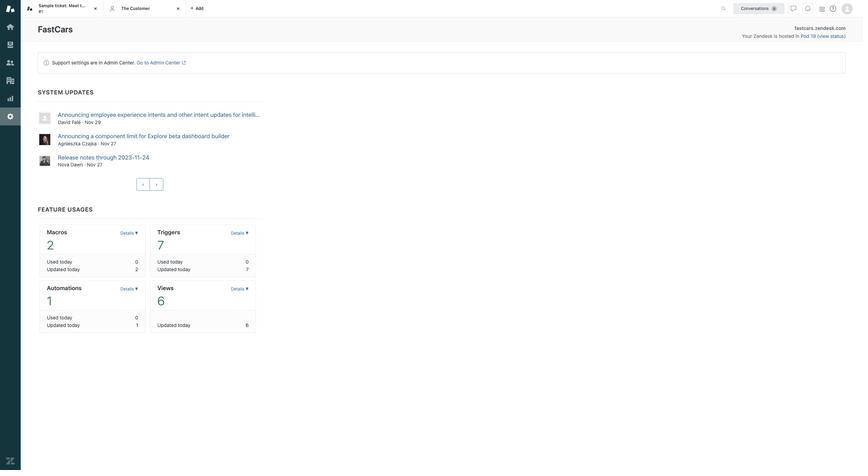 Task type: vqa. For each thing, say whether or not it's contained in the screenshot.
the bottommost Announcing
yes



Task type: describe. For each thing, give the bounding box(es) containing it.
2 admin from the left
[[150, 60, 164, 66]]

limit
[[127, 133, 138, 140]]

triggers 7
[[158, 229, 180, 252]]

‹
[[142, 182, 144, 187]]

get help image
[[831, 6, 837, 12]]

feature usages
[[38, 206, 93, 213]]

conversations
[[742, 6, 769, 11]]

your
[[743, 33, 753, 39]]

)
[[845, 33, 846, 39]]

views
[[158, 285, 174, 292]]

.zendesk.com
[[814, 25, 846, 31]]

triggers
[[158, 229, 180, 236]]

get started image
[[6, 22, 15, 31]]

automations
[[47, 285, 82, 292]]

views image
[[6, 40, 15, 49]]

(
[[818, 33, 820, 39]]

is
[[775, 33, 778, 39]]

details ▼ for 2
[[121, 231, 138, 236]]

admin image
[[6, 112, 15, 121]]

nov for employee
[[85, 119, 94, 125]]

updated for 1
[[47, 322, 66, 328]]

announcing a component limit for explore beta dashboard builder
[[58, 133, 230, 140]]

falé
[[72, 119, 81, 125]]

▼ for 6
[[246, 287, 249, 292]]

1 vertical spatial for
[[139, 133, 146, 140]]

details ▼ for 6
[[231, 287, 249, 292]]

announcing employee experience intents and other intent updates for intelligent triage and advanced bots
[[58, 111, 336, 118]]

updated today for 7
[[158, 267, 190, 273]]

feature
[[38, 206, 66, 213]]

agnieszka czajka
[[58, 141, 97, 146]]

support settings are in admin center.
[[52, 60, 135, 66]]

add button
[[186, 0, 208, 17]]

nova
[[58, 162, 69, 168]]

the customer
[[121, 6, 150, 11]]

11-
[[135, 154, 142, 161]]

close image for tab containing sample ticket: meet the ticket
[[92, 5, 99, 12]]

▼ for 7
[[246, 231, 249, 236]]

nova dawn
[[58, 162, 83, 168]]

status
[[831, 33, 845, 39]]

bots
[[324, 111, 336, 118]]

details for 2
[[121, 231, 134, 236]]

main element
[[0, 0, 21, 470]]

close image for the customer tab
[[175, 5, 182, 12]]

go to admin center
[[137, 60, 181, 66]]

the
[[121, 6, 129, 11]]

organizations image
[[6, 76, 15, 85]]

button displays agent's chat status as invisible. image
[[791, 6, 797, 11]]

updated for 7
[[158, 267, 177, 273]]

›
[[156, 182, 158, 187]]

used for 1
[[47, 315, 58, 321]]

add
[[196, 6, 204, 11]]

view status link
[[820, 33, 845, 39]]

hosted
[[779, 33, 795, 39]]

fastcars .zendesk.com your zendesk is hosted in pod 19 ( view status )
[[743, 25, 846, 39]]

details for 1
[[121, 287, 134, 292]]

conversations button
[[734, 3, 785, 14]]

27 for through
[[97, 162, 103, 168]]

automations 1
[[47, 285, 82, 308]]

fastcars
[[38, 24, 73, 34]]

2 inside "macros 2"
[[47, 238, 54, 252]]

macros
[[47, 229, 67, 236]]

center.
[[119, 60, 135, 66]]

1 inside 'automations 1'
[[47, 294, 52, 308]]

experience
[[118, 111, 147, 118]]

2023-
[[118, 154, 135, 161]]

builder
[[212, 133, 230, 140]]

sample ticket: meet the ticket #1
[[39, 3, 99, 14]]

zendesk image
[[6, 457, 15, 466]]

29
[[95, 119, 101, 125]]

reporting image
[[6, 94, 15, 103]]

used for 2
[[47, 259, 58, 265]]

used today for 7
[[158, 259, 183, 265]]

system
[[38, 89, 63, 96]]

updates
[[65, 89, 94, 96]]

updated today for 2
[[47, 267, 80, 273]]

updated for 2
[[47, 267, 66, 273]]

agnieszka
[[58, 141, 81, 146]]

1 horizontal spatial 6
[[246, 322, 249, 328]]

details for 6
[[231, 287, 245, 292]]

ticket
[[88, 3, 99, 8]]

meet
[[69, 3, 79, 8]]

czajka
[[82, 141, 97, 146]]

a
[[91, 133, 94, 140]]

other
[[179, 111, 193, 118]]

› button
[[150, 178, 164, 191]]

intents
[[148, 111, 166, 118]]

ticket:
[[55, 3, 68, 8]]

advanced
[[297, 111, 323, 118]]

go
[[137, 60, 143, 66]]

used for 7
[[158, 259, 169, 265]]

27 for component
[[111, 141, 116, 146]]

#1
[[39, 9, 43, 14]]

nov 27 for through
[[87, 162, 103, 168]]

zendesk products image
[[820, 7, 825, 12]]

notifications image
[[806, 6, 811, 11]]

1 and from the left
[[167, 111, 177, 118]]



Task type: locate. For each thing, give the bounding box(es) containing it.
release
[[58, 154, 78, 161]]

1 horizontal spatial 27
[[111, 141, 116, 146]]

admin right to
[[150, 60, 164, 66]]

1 vertical spatial 2
[[135, 267, 138, 273]]

(opens in a new tab) image
[[181, 61, 186, 65]]

the
[[80, 3, 87, 8]]

settings
[[71, 60, 89, 66]]

updates
[[210, 111, 232, 118]]

pod
[[801, 33, 810, 39]]

updated for 6
[[158, 322, 177, 328]]

1 vertical spatial 27
[[97, 162, 103, 168]]

in inside "fastcars .zendesk.com your zendesk is hosted in pod 19 ( view status )"
[[796, 33, 800, 39]]

updated up automations
[[47, 267, 66, 273]]

27 down release notes through 2023-11-24
[[97, 162, 103, 168]]

admin left center.
[[104, 60, 118, 66]]

7 inside triggers 7
[[158, 238, 164, 252]]

1 announcing from the top
[[58, 111, 89, 118]]

details ▼
[[121, 231, 138, 236], [231, 231, 249, 236], [121, 287, 138, 292], [231, 287, 249, 292]]

support
[[52, 60, 70, 66]]

0 vertical spatial 2
[[47, 238, 54, 252]]

announcing
[[58, 111, 89, 118], [58, 133, 89, 140]]

0 horizontal spatial 2
[[47, 238, 54, 252]]

0 horizontal spatial 7
[[158, 238, 164, 252]]

today
[[60, 259, 72, 265], [170, 259, 183, 265], [67, 267, 80, 273], [178, 267, 190, 273], [60, 315, 72, 321], [67, 322, 80, 328], [178, 322, 190, 328]]

notes
[[80, 154, 95, 161]]

announcing up falé
[[58, 111, 89, 118]]

2 close image from the left
[[175, 5, 182, 12]]

updated today
[[47, 267, 80, 273], [158, 267, 190, 273], [47, 322, 80, 328], [158, 322, 190, 328]]

and right triage on the top left of the page
[[286, 111, 295, 118]]

nov 27 down component
[[101, 141, 116, 146]]

for
[[233, 111, 241, 118], [139, 133, 146, 140]]

0 horizontal spatial 27
[[97, 162, 103, 168]]

customer
[[130, 6, 150, 11]]

6
[[158, 294, 165, 308], [246, 322, 249, 328]]

1 vertical spatial 1
[[136, 322, 138, 328]]

0 vertical spatial for
[[233, 111, 241, 118]]

0 vertical spatial 6
[[158, 294, 165, 308]]

for right 'limit'
[[139, 133, 146, 140]]

1 vertical spatial in
[[99, 60, 103, 66]]

0 for 1
[[135, 315, 138, 321]]

zendesk support image
[[6, 4, 15, 13]]

tab
[[21, 0, 103, 17]]

used down triggers 7 on the left of page
[[158, 259, 169, 265]]

nov down component
[[101, 141, 110, 146]]

1
[[47, 294, 52, 308], [136, 322, 138, 328]]

used today down 'automations 1'
[[47, 315, 72, 321]]

1 horizontal spatial and
[[286, 111, 295, 118]]

1 vertical spatial nov
[[101, 141, 110, 146]]

nov
[[85, 119, 94, 125], [101, 141, 110, 146], [87, 162, 96, 168]]

nov for a
[[101, 141, 110, 146]]

close image right the
[[92, 5, 99, 12]]

announcing for announcing employee experience intents and other intent updates for intelligent triage and advanced bots
[[58, 111, 89, 118]]

usages
[[68, 206, 93, 213]]

details ▼ for 1
[[121, 287, 138, 292]]

0 vertical spatial nov
[[85, 119, 94, 125]]

used today down "macros 2"
[[47, 259, 72, 265]]

beta
[[169, 133, 181, 140]]

0 horizontal spatial for
[[139, 133, 146, 140]]

intelligent
[[242, 111, 268, 118]]

1 horizontal spatial 7
[[246, 267, 249, 273]]

employee
[[91, 111, 116, 118]]

used today
[[47, 259, 72, 265], [158, 259, 183, 265], [47, 315, 72, 321]]

release notes through 2023-11-24
[[58, 154, 149, 161]]

close image
[[92, 5, 99, 12], [175, 5, 182, 12]]

used down 'automations 1'
[[47, 315, 58, 321]]

used today down triggers 7 on the left of page
[[158, 259, 183, 265]]

triage
[[269, 111, 284, 118]]

admin
[[104, 60, 118, 66], [150, 60, 164, 66]]

to
[[144, 60, 149, 66]]

1 horizontal spatial 2
[[135, 267, 138, 273]]

component
[[95, 133, 125, 140]]

nov 27 for component
[[101, 141, 116, 146]]

nov 27 down notes
[[87, 162, 103, 168]]

0 horizontal spatial 1
[[47, 294, 52, 308]]

2 announcing from the top
[[58, 133, 89, 140]]

6 inside views 6
[[158, 294, 165, 308]]

updated today for 6
[[158, 322, 190, 328]]

used down "macros 2"
[[47, 259, 58, 265]]

views 6
[[158, 285, 174, 308]]

0 vertical spatial 7
[[158, 238, 164, 252]]

1 vertical spatial 7
[[246, 267, 249, 273]]

announcing for announcing a component limit for explore beta dashboard builder
[[58, 133, 89, 140]]

in inside status
[[99, 60, 103, 66]]

0 horizontal spatial close image
[[92, 5, 99, 12]]

updated
[[47, 267, 66, 273], [158, 267, 177, 273], [47, 322, 66, 328], [158, 322, 177, 328]]

in left pod at the top right of the page
[[796, 33, 800, 39]]

zendesk
[[754, 33, 773, 39]]

view
[[820, 33, 830, 39]]

nov 27
[[101, 141, 116, 146], [87, 162, 103, 168]]

0 horizontal spatial and
[[167, 111, 177, 118]]

2 and from the left
[[286, 111, 295, 118]]

used today for 2
[[47, 259, 72, 265]]

1 close image from the left
[[92, 5, 99, 12]]

macros 2
[[47, 229, 67, 252]]

david
[[58, 119, 71, 125]]

fastcars
[[795, 25, 814, 31]]

1 horizontal spatial close image
[[175, 5, 182, 12]]

go to admin center link
[[137, 60, 186, 66]]

close image left add popup button
[[175, 5, 182, 12]]

close image inside the customer tab
[[175, 5, 182, 12]]

david falé
[[58, 119, 81, 125]]

0 vertical spatial nov 27
[[101, 141, 116, 146]]

updated today down views 6
[[158, 322, 190, 328]]

sample
[[39, 3, 54, 8]]

updated today down 'automations 1'
[[47, 322, 80, 328]]

in right are
[[99, 60, 103, 66]]

updated today up automations
[[47, 267, 80, 273]]

0 horizontal spatial 6
[[158, 294, 165, 308]]

explore
[[148, 133, 167, 140]]

used
[[47, 259, 58, 265], [158, 259, 169, 265], [47, 315, 58, 321]]

updated today for 1
[[47, 322, 80, 328]]

and left other in the left of the page
[[167, 111, 177, 118]]

updated down 'automations 1'
[[47, 322, 66, 328]]

19
[[811, 33, 816, 39]]

24
[[142, 154, 149, 161]]

‹ button
[[136, 178, 150, 191]]

details for 7
[[231, 231, 245, 236]]

status containing support settings are in admin center.
[[38, 52, 846, 73]]

2 vertical spatial nov
[[87, 162, 96, 168]]

1 horizontal spatial 1
[[136, 322, 138, 328]]

updated down views 6
[[158, 322, 177, 328]]

nov 29
[[85, 119, 101, 125]]

0 for 7
[[246, 259, 249, 265]]

details ▼ for 7
[[231, 231, 249, 236]]

are
[[90, 60, 97, 66]]

0 vertical spatial 1
[[47, 294, 52, 308]]

system updates
[[38, 89, 94, 96]]

status
[[38, 52, 846, 73]]

0 vertical spatial 27
[[111, 141, 116, 146]]

updated up views
[[158, 267, 177, 273]]

27
[[111, 141, 116, 146], [97, 162, 103, 168]]

1 horizontal spatial in
[[796, 33, 800, 39]]

tab containing sample ticket: meet the ticket
[[21, 0, 103, 17]]

nov for notes
[[87, 162, 96, 168]]

▼
[[135, 231, 138, 236], [246, 231, 249, 236], [135, 287, 138, 292], [246, 287, 249, 292]]

center
[[166, 60, 181, 66]]

0 horizontal spatial admin
[[104, 60, 118, 66]]

27 down component
[[111, 141, 116, 146]]

intent
[[194, 111, 209, 118]]

the customer tab
[[103, 0, 186, 17]]

pod 19 link
[[801, 33, 818, 39]]

▼ for 2
[[135, 231, 138, 236]]

dawn
[[71, 162, 83, 168]]

customers image
[[6, 58, 15, 67]]

▼ for 1
[[135, 287, 138, 292]]

1 admin from the left
[[104, 60, 118, 66]]

used today for 1
[[47, 315, 72, 321]]

announcing up 'agnieszka czajka'
[[58, 133, 89, 140]]

updated today up views
[[158, 267, 190, 273]]

for right updates
[[233, 111, 241, 118]]

details
[[121, 231, 134, 236], [231, 231, 245, 236], [121, 287, 134, 292], [231, 287, 245, 292]]

1 horizontal spatial admin
[[150, 60, 164, 66]]

1 vertical spatial nov 27
[[87, 162, 103, 168]]

1 vertical spatial 6
[[246, 322, 249, 328]]

1 horizontal spatial for
[[233, 111, 241, 118]]

1 vertical spatial announcing
[[58, 133, 89, 140]]

through
[[96, 154, 117, 161]]

dashboard
[[182, 133, 210, 140]]

tabs tab list
[[21, 0, 714, 17]]

close image inside tab
[[92, 5, 99, 12]]

0 horizontal spatial in
[[99, 60, 103, 66]]

in
[[796, 33, 800, 39], [99, 60, 103, 66]]

nov down notes
[[87, 162, 96, 168]]

0 vertical spatial in
[[796, 33, 800, 39]]

0 for 2
[[135, 259, 138, 265]]

nov left 29
[[85, 119, 94, 125]]

0 vertical spatial announcing
[[58, 111, 89, 118]]

2
[[47, 238, 54, 252], [135, 267, 138, 273]]



